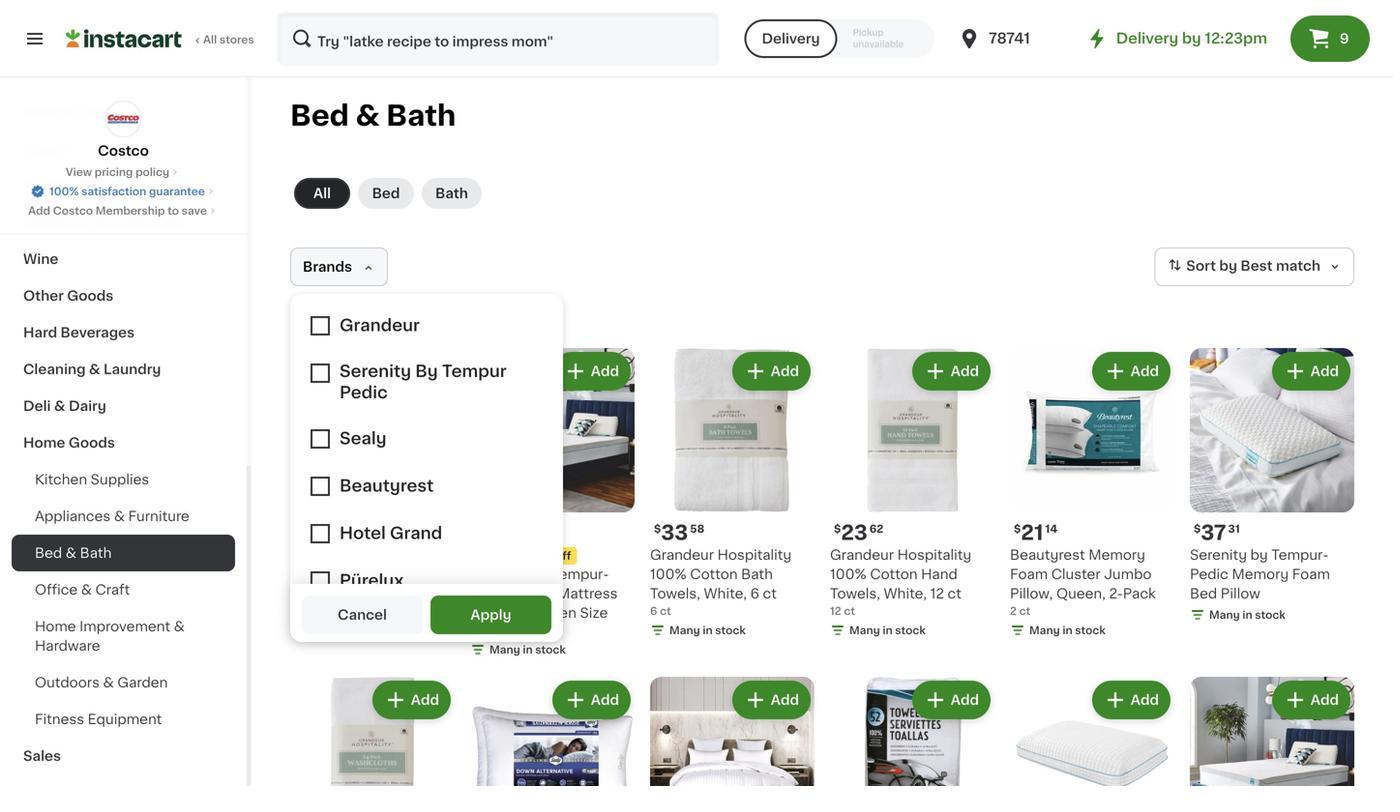 Task type: vqa. For each thing, say whether or not it's contained in the screenshot.
Cancel button
yes



Task type: describe. For each thing, give the bounding box(es) containing it.
view pricing policy link
[[66, 165, 181, 180]]

1 horizontal spatial costco
[[98, 144, 149, 158]]

pillow
[[1221, 587, 1261, 601]]

fitness equipment
[[35, 713, 162, 727]]

laundry
[[104, 363, 161, 376]]

outdoors
[[35, 676, 100, 690]]

0 horizontal spatial costco
[[53, 206, 93, 216]]

bed up office
[[35, 547, 62, 560]]

12:23pm
[[1205, 31, 1268, 45]]

bath inside grandeur hospitality 100% cotton bath towels, white, 6 ct 6 ct
[[741, 568, 773, 582]]

foam inside serenity by tempur- pedic memory foam bed pillow
[[1293, 568, 1331, 582]]

foam inside beautyrest memory foam cluster jumbo pillow, queen, 2-pack 2 ct
[[1010, 568, 1048, 582]]

hardware
[[35, 640, 100, 653]]

cotton for 23
[[870, 568, 918, 582]]

towels, for 23
[[830, 587, 881, 601]]

sealy sterling collection down- alternative pillow, 2- pack
[[290, 549, 428, 620]]

0 vertical spatial 6
[[751, 587, 760, 601]]

all for all stores
[[203, 34, 217, 45]]

dairy
[[69, 400, 106, 413]]

$ for 33
[[654, 524, 661, 535]]

cluster
[[1052, 568, 1101, 582]]

62 inside $ 23 62
[[870, 524, 884, 535]]

Search field
[[279, 14, 718, 64]]

product group containing 21
[[1010, 348, 1175, 643]]

satisfaction
[[81, 186, 146, 197]]

improvement
[[80, 620, 170, 634]]

& for beer & cider link
[[59, 105, 71, 119]]

craft
[[95, 584, 130, 597]]

paper goods link
[[12, 167, 235, 204]]

care
[[152, 216, 185, 229]]

goods for other goods
[[67, 289, 114, 303]]

beautyrest
[[1010, 549, 1086, 562]]

other goods link
[[12, 278, 235, 315]]

down-
[[364, 568, 409, 582]]

many for 33
[[670, 626, 700, 636]]

office
[[35, 584, 78, 597]]

by for sort by
[[1220, 260, 1238, 273]]

goods for paper goods
[[67, 179, 114, 193]]

tempur- for inch
[[552, 568, 609, 582]]

sales
[[23, 750, 61, 764]]

$30
[[531, 551, 553, 562]]

add costco membership to save
[[28, 206, 207, 216]]

in inside serenity by tempur- pedic 3 inch mattress topper - queen size 3 in
[[480, 626, 490, 636]]

add costco membership to save link
[[28, 203, 219, 219]]

& up bed link
[[356, 102, 380, 130]]

0 vertical spatial 3
[[512, 587, 521, 601]]

outdoors & garden
[[35, 676, 168, 690]]

& inside home improvement & hardware
[[174, 620, 185, 634]]

membership
[[96, 206, 165, 216]]

delivery by 12:23pm
[[1117, 31, 1268, 45]]

collection
[[290, 568, 360, 582]]

health
[[23, 216, 70, 229]]

cancel
[[338, 609, 387, 622]]

in for 23
[[883, 626, 893, 636]]

delivery by 12:23pm link
[[1086, 27, 1268, 50]]

100% inside button
[[49, 186, 79, 197]]

sterling
[[331, 549, 384, 562]]

1 horizontal spatial bed & bath
[[290, 102, 456, 130]]

all link
[[294, 178, 350, 209]]

kitchen supplies
[[35, 473, 149, 487]]

fitness
[[35, 713, 84, 727]]

view pricing policy
[[66, 167, 169, 178]]

62 inside 23 62
[[330, 524, 344, 535]]

bed link
[[358, 178, 414, 209]]

$ 21 14
[[1014, 523, 1058, 543]]

appliances & furniture
[[35, 510, 190, 524]]

fitness equipment link
[[12, 702, 235, 738]]

electronics link
[[12, 57, 235, 94]]

memory inside beautyrest memory foam cluster jumbo pillow, queen, 2-pack 2 ct
[[1089, 549, 1146, 562]]

costco logo image
[[105, 101, 142, 137]]

cotton for 33
[[690, 568, 738, 582]]

health & personal care
[[23, 216, 185, 229]]

bath link
[[422, 178, 482, 209]]

hard beverages
[[23, 326, 135, 340]]

white, for 23
[[884, 587, 927, 601]]

equipment
[[88, 713, 162, 727]]

home for home improvement & hardware
[[35, 620, 76, 634]]

by for serenity by tempur- pedic 3 inch mattress topper - queen size 3 in
[[531, 568, 548, 582]]

14
[[1046, 524, 1058, 535]]

tempur- for foam
[[1272, 549, 1329, 562]]

stock for buy 1, get $30 off
[[535, 645, 566, 656]]

get
[[510, 551, 529, 562]]

many in stock down "pillow"
[[1210, 610, 1286, 621]]

1 23 from the left
[[301, 523, 328, 543]]

best match
[[1241, 260, 1321, 273]]

brands button
[[290, 248, 388, 286]]

pedic for pillow
[[1190, 568, 1229, 582]]

beer
[[23, 105, 56, 119]]

towels, for 33
[[650, 587, 701, 601]]

many in stock for 23
[[850, 626, 926, 636]]

outdoors & garden link
[[12, 665, 235, 702]]

hospitality for 33
[[718, 549, 792, 562]]

100% for 23
[[830, 568, 867, 582]]

in for buy 1, get $30 off
[[523, 645, 533, 656]]

pedic for topper
[[470, 587, 509, 601]]

many for 23
[[850, 626, 880, 636]]

wine
[[23, 253, 58, 266]]

cleaning
[[23, 363, 86, 376]]

33
[[661, 523, 688, 543]]

many in stock for 62
[[310, 626, 386, 636]]

jumbo
[[1104, 568, 1152, 582]]

home improvement & hardware
[[35, 620, 185, 653]]

100% for 33
[[650, 568, 687, 582]]

& for bed & bath link
[[66, 547, 77, 560]]

home improvement & hardware link
[[12, 609, 235, 665]]

paper
[[23, 179, 64, 193]]

appliances & furniture link
[[12, 498, 235, 535]]

sort by
[[1187, 260, 1238, 273]]

beer & cider link
[[12, 94, 235, 131]]

all stores
[[203, 34, 254, 45]]

paper goods
[[23, 179, 114, 193]]

grandeur for 23
[[830, 549, 894, 562]]

78741 button
[[958, 12, 1074, 66]]

many down "pillow"
[[1210, 610, 1240, 621]]

& for outdoors & garden link
[[103, 676, 114, 690]]

hard
[[23, 326, 57, 340]]

wine link
[[12, 241, 235, 278]]

in for 33
[[703, 626, 713, 636]]

serenity for memory
[[1190, 549, 1247, 562]]

product group containing 33
[[650, 348, 815, 643]]

bed inside serenity by tempur- pedic memory foam bed pillow
[[1190, 587, 1218, 601]]

sort
[[1187, 260, 1217, 273]]

furniture
[[128, 510, 190, 524]]

23 62
[[301, 523, 344, 543]]

grandeur for 33
[[650, 549, 714, 562]]

office & craft link
[[12, 572, 235, 609]]

off
[[556, 551, 571, 562]]

buy 1, get $30 off
[[476, 551, 571, 562]]

instacart logo image
[[66, 27, 182, 50]]

$162.99 element
[[470, 521, 635, 546]]

78741
[[989, 31, 1031, 45]]



Task type: locate. For each thing, give the bounding box(es) containing it.
stock down 'queen'
[[535, 645, 566, 656]]

1 horizontal spatial all
[[313, 187, 331, 200]]

pillow, down down-
[[367, 587, 410, 601]]

2 vertical spatial goods
[[69, 436, 115, 450]]

pillow, for down-
[[367, 587, 410, 601]]

stock down cancel
[[355, 626, 386, 636]]

0 horizontal spatial 12
[[830, 606, 842, 617]]

by right sort
[[1220, 260, 1238, 273]]

grandeur inside grandeur hospitality 100% cotton bath towels, white, 6 ct 6 ct
[[650, 549, 714, 562]]

pack
[[290, 607, 323, 620]]

0 horizontal spatial all
[[203, 34, 217, 45]]

pillow, inside beautyrest memory foam cluster jumbo pillow, queen, 2-pack 2 ct
[[1010, 587, 1053, 601]]

1 horizontal spatial hospitality
[[898, 549, 972, 562]]

memory up jumbo
[[1089, 549, 1146, 562]]

0 vertical spatial tempur-
[[1272, 549, 1329, 562]]

pack
[[1123, 587, 1156, 601]]

1 vertical spatial 3
[[470, 626, 477, 636]]

0 horizontal spatial foam
[[1010, 568, 1048, 582]]

0 horizontal spatial memory
[[1089, 549, 1146, 562]]

many down grandeur hospitality 100% cotton hand towels, white, 12 ct 12 ct
[[850, 626, 880, 636]]

bed
[[290, 102, 349, 130], [372, 187, 400, 200], [35, 547, 62, 560], [1190, 587, 1218, 601]]

1 horizontal spatial memory
[[1232, 568, 1289, 582]]

cider
[[74, 105, 112, 119]]

other goods
[[23, 289, 114, 303]]

1 vertical spatial 6
[[650, 606, 658, 617]]

100% down 33
[[650, 568, 687, 582]]

$ for 21
[[1014, 524, 1021, 535]]

pedic up topper
[[470, 587, 509, 601]]

costco up view pricing policy link
[[98, 144, 149, 158]]

2 down beautyrest
[[1010, 606, 1017, 617]]

stock down "pillow"
[[1255, 610, 1286, 621]]

& inside bed & bath link
[[66, 547, 77, 560]]

3 left inch
[[512, 587, 521, 601]]

grandeur down $ 23 62
[[830, 549, 894, 562]]

pricing
[[95, 167, 133, 178]]

23 up sealy
[[301, 523, 328, 543]]

cotton down 58
[[690, 568, 738, 582]]

2 pillow, from the left
[[1010, 587, 1053, 601]]

0 horizontal spatial cotton
[[690, 568, 738, 582]]

bed & bath down appliances
[[35, 547, 112, 560]]

1 vertical spatial home
[[35, 620, 76, 634]]

stores
[[220, 34, 254, 45]]

$ inside $ 37 31
[[1194, 524, 1201, 535]]

37
[[1201, 523, 1227, 543]]

100%
[[49, 186, 79, 197], [650, 568, 687, 582], [830, 568, 867, 582]]

100% satisfaction guarantee
[[49, 186, 205, 197]]

1 vertical spatial serenity
[[470, 568, 527, 582]]

2 towels, from the left
[[830, 587, 881, 601]]

white, down hand
[[884, 587, 927, 601]]

kitchen
[[35, 473, 87, 487]]

0 vertical spatial costco
[[98, 144, 149, 158]]

2-
[[414, 587, 428, 601], [1110, 587, 1123, 601]]

many in stock down "queen,"
[[1030, 626, 1106, 636]]

many down apply
[[490, 645, 520, 656]]

other
[[23, 289, 64, 303]]

1 vertical spatial all
[[313, 187, 331, 200]]

bed up all link
[[290, 102, 349, 130]]

serenity inside serenity by tempur- pedic 3 inch mattress topper - queen size 3 in
[[470, 568, 527, 582]]

towels, down 33
[[650, 587, 701, 601]]

towels, inside grandeur hospitality 100% cotton hand towels, white, 12 ct 12 ct
[[830, 587, 881, 601]]

stock for 33
[[715, 626, 746, 636]]

None search field
[[277, 12, 719, 66]]

0 horizontal spatial tempur-
[[552, 568, 609, 582]]

12
[[931, 587, 945, 601], [830, 606, 842, 617]]

1 cotton from the left
[[690, 568, 738, 582]]

2 foam from the left
[[1293, 568, 1331, 582]]

0 vertical spatial all
[[203, 34, 217, 45]]

many for 62
[[310, 626, 340, 636]]

0 horizontal spatial bed & bath
[[35, 547, 112, 560]]

1 vertical spatial costco
[[53, 206, 93, 216]]

0 horizontal spatial 62
[[330, 524, 344, 535]]

& for health & personal care link
[[73, 216, 84, 229]]

stock for 62
[[355, 626, 386, 636]]

0 horizontal spatial 100%
[[49, 186, 79, 197]]

21
[[1021, 523, 1044, 543]]

apply
[[471, 609, 512, 622]]

9 button
[[1291, 15, 1370, 62]]

100% inside grandeur hospitality 100% cotton hand towels, white, 12 ct 12 ct
[[830, 568, 867, 582]]

many in stock for 33
[[670, 626, 746, 636]]

100% down $ 23 62
[[830, 568, 867, 582]]

grandeur hospitality 100% cotton hand towels, white, 12 ct 12 ct
[[830, 549, 972, 617]]

1 horizontal spatial serenity
[[1190, 549, 1247, 562]]

1 2 from the left
[[290, 606, 297, 617]]

2 2- from the left
[[1110, 587, 1123, 601]]

goods down view
[[67, 179, 114, 193]]

grandeur down $ 33 58
[[650, 549, 714, 562]]

0 horizontal spatial 2-
[[414, 587, 428, 601]]

in
[[1243, 610, 1253, 621], [343, 626, 353, 636], [480, 626, 490, 636], [703, 626, 713, 636], [883, 626, 893, 636], [1063, 626, 1073, 636], [523, 645, 533, 656]]

1 vertical spatial tempur-
[[552, 568, 609, 582]]

-
[[522, 607, 528, 620]]

policy
[[136, 167, 169, 178]]

100% down view
[[49, 186, 79, 197]]

0 horizontal spatial pillow,
[[367, 587, 410, 601]]

1 horizontal spatial tempur-
[[1272, 549, 1329, 562]]

1 horizontal spatial 23
[[841, 523, 868, 543]]

0 vertical spatial home
[[23, 436, 65, 450]]

23 up grandeur hospitality 100% cotton hand towels, white, 12 ct 12 ct
[[841, 523, 868, 543]]

1 pillow, from the left
[[367, 587, 410, 601]]

to
[[168, 206, 179, 216]]

serenity by tempur- pedic memory foam bed pillow
[[1190, 549, 1331, 601]]

towels, down $ 23 62
[[830, 587, 881, 601]]

pedic up "pillow"
[[1190, 568, 1229, 582]]

white, for 33
[[704, 587, 747, 601]]

buy
[[476, 551, 498, 562]]

bed left "pillow"
[[1190, 587, 1218, 601]]

0 horizontal spatial 3
[[470, 626, 477, 636]]

supplies
[[91, 473, 149, 487]]

Best match Sort by field
[[1155, 248, 1355, 286]]

1 vertical spatial 12
[[830, 606, 842, 617]]

2- inside beautyrest memory foam cluster jumbo pillow, queen, 2-pack 2 ct
[[1110, 587, 1123, 601]]

serenity for 3
[[470, 568, 527, 582]]

1 horizontal spatial cotton
[[870, 568, 918, 582]]

in down "pillow"
[[1243, 610, 1253, 621]]

sealy
[[290, 549, 328, 562]]

brands
[[303, 260, 352, 274]]

delivery for delivery by 12:23pm
[[1117, 31, 1179, 45]]

white, down 58
[[704, 587, 747, 601]]

many in stock down grandeur hospitality 100% cotton hand towels, white, 12 ct 12 ct
[[850, 626, 926, 636]]

many
[[1210, 610, 1240, 621], [310, 626, 340, 636], [670, 626, 700, 636], [850, 626, 880, 636], [1030, 626, 1060, 636], [490, 645, 520, 656]]

& right 'health'
[[73, 216, 84, 229]]

0 vertical spatial goods
[[67, 179, 114, 193]]

by for delivery by 12:23pm
[[1182, 31, 1202, 45]]

2 white, from the left
[[884, 587, 927, 601]]

beautyrest memory foam cluster jumbo pillow, queen, 2-pack 2 ct
[[1010, 549, 1156, 617]]

& right improvement
[[174, 620, 185, 634]]

2 down alternative
[[290, 606, 297, 617]]

in down "queen,"
[[1063, 626, 1073, 636]]

0 vertical spatial pedic
[[1190, 568, 1229, 582]]

1 horizontal spatial grandeur
[[830, 549, 894, 562]]

by left '12:23pm'
[[1182, 31, 1202, 45]]

2- inside the 'sealy sterling collection down- alternative pillow, 2- pack'
[[414, 587, 428, 601]]

in down cancel
[[343, 626, 353, 636]]

0 horizontal spatial towels,
[[650, 587, 701, 601]]

& down appliances
[[66, 547, 77, 560]]

hospitality inside grandeur hospitality 100% cotton hand towels, white, 12 ct 12 ct
[[898, 549, 972, 562]]

& down beverages
[[89, 363, 100, 376]]

1 hospitality from the left
[[718, 549, 792, 562]]

pillow, down beautyrest
[[1010, 587, 1053, 601]]

by inside serenity by tempur- pedic 3 inch mattress topper - queen size 3 in
[[531, 568, 548, 582]]

topper
[[470, 607, 518, 620]]

1 horizontal spatial 6
[[751, 587, 760, 601]]

stock
[[1255, 610, 1286, 621], [355, 626, 386, 636], [715, 626, 746, 636], [895, 626, 926, 636], [1075, 626, 1106, 636], [535, 645, 566, 656]]

liquor link
[[12, 131, 235, 167]]

by down $30
[[531, 568, 548, 582]]

in down grandeur hospitality 100% cotton bath towels, white, 6 ct 6 ct
[[703, 626, 713, 636]]

pillow, inside the 'sealy sterling collection down- alternative pillow, 2- pack'
[[367, 587, 410, 601]]

in for 62
[[343, 626, 353, 636]]

2 62 from the left
[[870, 524, 884, 535]]

grandeur inside grandeur hospitality 100% cotton hand towels, white, 12 ct 12 ct
[[830, 549, 894, 562]]

sales link
[[12, 738, 235, 775]]

2 hospitality from the left
[[898, 549, 972, 562]]

1 vertical spatial memory
[[1232, 568, 1289, 582]]

white, inside grandeur hospitality 100% cotton bath towels, white, 6 ct 6 ct
[[704, 587, 747, 601]]

serenity by tempur- pedic 3 inch mattress topper - queen size 3 in
[[470, 568, 618, 636]]

3 down apply
[[470, 626, 477, 636]]

62 up sterling
[[330, 524, 344, 535]]

2 ct
[[290, 606, 311, 617]]

& inside deli & dairy link
[[54, 400, 65, 413]]

hospitality for 23
[[898, 549, 972, 562]]

0 horizontal spatial delivery
[[762, 32, 820, 45]]

home goods link
[[12, 425, 235, 462]]

memory inside serenity by tempur- pedic memory foam bed pillow
[[1232, 568, 1289, 582]]

1 62 from the left
[[330, 524, 344, 535]]

all left bed link
[[313, 187, 331, 200]]

1 $ from the left
[[654, 524, 661, 535]]

$ for 23
[[834, 524, 841, 535]]

bed right all link
[[372, 187, 400, 200]]

0 horizontal spatial white,
[[704, 587, 747, 601]]

costco link
[[98, 101, 149, 161]]

1 horizontal spatial 100%
[[650, 568, 687, 582]]

size
[[580, 607, 608, 620]]

product group
[[290, 348, 455, 643], [470, 348, 635, 662], [650, 348, 815, 643], [830, 348, 995, 643], [1010, 348, 1175, 643], [1190, 348, 1355, 627], [290, 677, 455, 787], [470, 677, 635, 787], [650, 677, 815, 787], [830, 677, 995, 787], [1010, 677, 1175, 787], [1190, 677, 1355, 787]]

62 up grandeur hospitality 100% cotton hand towels, white, 12 ct 12 ct
[[870, 524, 884, 535]]

$ 23 62
[[834, 523, 884, 543]]

1 vertical spatial pedic
[[470, 587, 509, 601]]

in down apply
[[480, 626, 490, 636]]

& inside health & personal care link
[[73, 216, 84, 229]]

& for deli & dairy link
[[54, 400, 65, 413]]

service type group
[[745, 19, 935, 58]]

stock down "queen,"
[[1075, 626, 1106, 636]]

tempur-
[[1272, 549, 1329, 562], [552, 568, 609, 582]]

deli
[[23, 400, 51, 413]]

in down grandeur hospitality 100% cotton hand towels, white, 12 ct 12 ct
[[883, 626, 893, 636]]

product group containing 37
[[1190, 348, 1355, 627]]

0 vertical spatial 12
[[931, 587, 945, 601]]

many in stock for 21
[[1030, 626, 1106, 636]]

appliances
[[35, 510, 111, 524]]

best
[[1241, 260, 1273, 273]]

62
[[330, 524, 344, 535], [870, 524, 884, 535]]

office & craft
[[35, 584, 130, 597]]

1,
[[500, 551, 508, 562]]

12 down hand
[[931, 587, 945, 601]]

hand
[[921, 568, 958, 582]]

$ inside $ 21 14
[[1014, 524, 1021, 535]]

& right deli
[[54, 400, 65, 413]]

delivery inside "button"
[[762, 32, 820, 45]]

cotton inside grandeur hospitality 100% cotton hand towels, white, 12 ct 12 ct
[[870, 568, 918, 582]]

many down grandeur hospitality 100% cotton bath towels, white, 6 ct 6 ct
[[670, 626, 700, 636]]

0 horizontal spatial serenity
[[470, 568, 527, 582]]

deli & dairy
[[23, 400, 106, 413]]

many for buy 1, get $30 off
[[490, 645, 520, 656]]

in for 21
[[1063, 626, 1073, 636]]

many in stock down grandeur hospitality 100% cotton bath towels, white, 6 ct 6 ct
[[670, 626, 746, 636]]

stock for 21
[[1075, 626, 1106, 636]]

& for appliances & furniture link at the left bottom of page
[[114, 510, 125, 524]]

home for home goods
[[23, 436, 65, 450]]

view
[[66, 167, 92, 178]]

1 horizontal spatial 12
[[931, 587, 945, 601]]

0 horizontal spatial 23
[[301, 523, 328, 543]]

1 horizontal spatial foam
[[1293, 568, 1331, 582]]

0 horizontal spatial 2
[[290, 606, 297, 617]]

31
[[1229, 524, 1240, 535]]

by inside serenity by tempur- pedic memory foam bed pillow
[[1251, 549, 1268, 562]]

2 cotton from the left
[[870, 568, 918, 582]]

cancel button
[[302, 596, 423, 635]]

1 horizontal spatial 2
[[1010, 606, 1017, 617]]

many down "queen,"
[[1030, 626, 1060, 636]]

delivery button
[[745, 19, 838, 58]]

& left craft
[[81, 584, 92, 597]]

serenity down 1,
[[470, 568, 527, 582]]

& for cleaning & laundry link
[[89, 363, 100, 376]]

pedic inside serenity by tempur- pedic memory foam bed pillow
[[1190, 568, 1229, 582]]

home goods
[[23, 436, 115, 450]]

$ inside $ 23 62
[[834, 524, 841, 535]]

1 horizontal spatial pillow,
[[1010, 587, 1053, 601]]

towels,
[[650, 587, 701, 601], [830, 587, 881, 601]]

goods up beverages
[[67, 289, 114, 303]]

& left the garden
[[103, 676, 114, 690]]

& for office & craft link
[[81, 584, 92, 597]]

$ for 37
[[1194, 524, 1201, 535]]

1 horizontal spatial 3
[[512, 587, 521, 601]]

2 $ from the left
[[834, 524, 841, 535]]

2 grandeur from the left
[[830, 549, 894, 562]]

apply button
[[431, 596, 552, 635]]

1 horizontal spatial 2-
[[1110, 587, 1123, 601]]

bed & bath up bed link
[[290, 102, 456, 130]]

1 foam from the left
[[1010, 568, 1048, 582]]

0 vertical spatial memory
[[1089, 549, 1146, 562]]

1 horizontal spatial 62
[[870, 524, 884, 535]]

58
[[690, 524, 705, 535]]

serenity down $ 37 31 at the bottom right of page
[[1190, 549, 1247, 562]]

& inside beer & cider link
[[59, 105, 71, 119]]

many down pack
[[310, 626, 340, 636]]

& right beer
[[59, 105, 71, 119]]

stock for 23
[[895, 626, 926, 636]]

1 horizontal spatial white,
[[884, 587, 927, 601]]

beverages
[[61, 326, 135, 340]]

stock down grandeur hospitality 100% cotton hand towels, white, 12 ct 12 ct
[[895, 626, 926, 636]]

2 horizontal spatial 100%
[[830, 568, 867, 582]]

by inside field
[[1220, 260, 1238, 273]]

1 towels, from the left
[[650, 587, 701, 601]]

$ up grandeur hospitality 100% cotton hand towels, white, 12 ct 12 ct
[[834, 524, 841, 535]]

0 horizontal spatial grandeur
[[650, 549, 714, 562]]

0 horizontal spatial hospitality
[[718, 549, 792, 562]]

100% satisfaction guarantee button
[[30, 180, 217, 199]]

cleaning & laundry
[[23, 363, 161, 376]]

2 inside beautyrest memory foam cluster jumbo pillow, queen, 2-pack 2 ct
[[1010, 606, 1017, 617]]

memory up "pillow"
[[1232, 568, 1289, 582]]

4 $ from the left
[[1194, 524, 1201, 535]]

pedic inside serenity by tempur- pedic 3 inch mattress topper - queen size 3 in
[[470, 587, 509, 601]]

pillow, for cluster
[[1010, 587, 1053, 601]]

$ left 58
[[654, 524, 661, 535]]

queen
[[531, 607, 577, 620]]

home up hardware
[[35, 620, 76, 634]]

towels, inside grandeur hospitality 100% cotton bath towels, white, 6 ct 6 ct
[[650, 587, 701, 601]]

in down -
[[523, 645, 533, 656]]

2 2 from the left
[[1010, 606, 1017, 617]]

$ left "31"
[[1194, 524, 1201, 535]]

1 vertical spatial goods
[[67, 289, 114, 303]]

kitchen supplies link
[[12, 462, 235, 498]]

grandeur
[[650, 549, 714, 562], [830, 549, 894, 562]]

1 grandeur from the left
[[650, 549, 714, 562]]

& inside outdoors & garden link
[[103, 676, 114, 690]]

hard beverages link
[[12, 315, 235, 351]]

home down deli
[[23, 436, 65, 450]]

2 23 from the left
[[841, 523, 868, 543]]

home inside home improvement & hardware
[[35, 620, 76, 634]]

&
[[356, 102, 380, 130], [59, 105, 71, 119], [73, 216, 84, 229], [89, 363, 100, 376], [54, 400, 65, 413], [114, 510, 125, 524], [66, 547, 77, 560], [81, 584, 92, 597], [174, 620, 185, 634], [103, 676, 114, 690]]

ct inside beautyrest memory foam cluster jumbo pillow, queen, 2-pack 2 ct
[[1020, 606, 1031, 617]]

cotton left hand
[[870, 568, 918, 582]]

1 white, from the left
[[704, 587, 747, 601]]

12 down $ 23 62
[[830, 606, 842, 617]]

$ inside $ 33 58
[[654, 524, 661, 535]]

hospitality inside grandeur hospitality 100% cotton bath towels, white, 6 ct 6 ct
[[718, 549, 792, 562]]

serenity inside serenity by tempur- pedic memory foam bed pillow
[[1190, 549, 1247, 562]]

100% inside grandeur hospitality 100% cotton bath towels, white, 6 ct 6 ct
[[650, 568, 687, 582]]

costco down the 'paper goods' on the left top of page
[[53, 206, 93, 216]]

save
[[182, 206, 207, 216]]

2
[[290, 606, 297, 617], [1010, 606, 1017, 617]]

goods up kitchen supplies
[[69, 436, 115, 450]]

0 horizontal spatial 6
[[650, 606, 658, 617]]

0 vertical spatial bed & bath
[[290, 102, 456, 130]]

delivery for delivery
[[762, 32, 820, 45]]

all for all
[[313, 187, 331, 200]]

white, inside grandeur hospitality 100% cotton hand towels, white, 12 ct 12 ct
[[884, 587, 927, 601]]

& inside appliances & furniture link
[[114, 510, 125, 524]]

0 vertical spatial serenity
[[1190, 549, 1247, 562]]

many in stock down cancel
[[310, 626, 386, 636]]

cotton inside grandeur hospitality 100% cotton bath towels, white, 6 ct 6 ct
[[690, 568, 738, 582]]

many in stock for buy 1, get $30 off
[[490, 645, 566, 656]]

bath inside 'link'
[[436, 187, 468, 200]]

$ left 14
[[1014, 524, 1021, 535]]

23
[[301, 523, 328, 543], [841, 523, 868, 543]]

deli & dairy link
[[12, 388, 235, 425]]

by
[[1182, 31, 1202, 45], [1220, 260, 1238, 273], [1251, 549, 1268, 562], [531, 568, 548, 582]]

by for serenity by tempur- pedic memory foam bed pillow
[[1251, 549, 1268, 562]]

by up "pillow"
[[1251, 549, 1268, 562]]

0 horizontal spatial pedic
[[470, 587, 509, 601]]

& inside office & craft link
[[81, 584, 92, 597]]

stock down grandeur hospitality 100% cotton bath towels, white, 6 ct 6 ct
[[715, 626, 746, 636]]

3 $ from the left
[[1014, 524, 1021, 535]]

tempur- inside serenity by tempur- pedic memory foam bed pillow
[[1272, 549, 1329, 562]]

many for 21
[[1030, 626, 1060, 636]]

1 vertical spatial bed & bath
[[35, 547, 112, 560]]

electronics
[[23, 69, 102, 82]]

1 horizontal spatial towels,
[[830, 587, 881, 601]]

pedic
[[1190, 568, 1229, 582], [470, 587, 509, 601]]

& inside cleaning & laundry link
[[89, 363, 100, 376]]

add button
[[374, 354, 449, 389], [554, 354, 629, 389], [734, 354, 809, 389], [914, 354, 989, 389], [1094, 354, 1169, 389], [1274, 354, 1349, 389], [374, 683, 449, 718], [554, 683, 629, 718], [734, 683, 809, 718], [914, 683, 989, 718], [1094, 683, 1169, 718], [1274, 683, 1349, 718]]

health & personal care link
[[12, 204, 235, 241]]

tempur- inside serenity by tempur- pedic 3 inch mattress topper - queen size 3 in
[[552, 568, 609, 582]]

1 horizontal spatial delivery
[[1117, 31, 1179, 45]]

goods for home goods
[[69, 436, 115, 450]]

all left stores
[[203, 34, 217, 45]]

garden
[[117, 676, 168, 690]]

1 horizontal spatial pedic
[[1190, 568, 1229, 582]]

many in stock down -
[[490, 645, 566, 656]]

& down supplies
[[114, 510, 125, 524]]

1 2- from the left
[[414, 587, 428, 601]]



